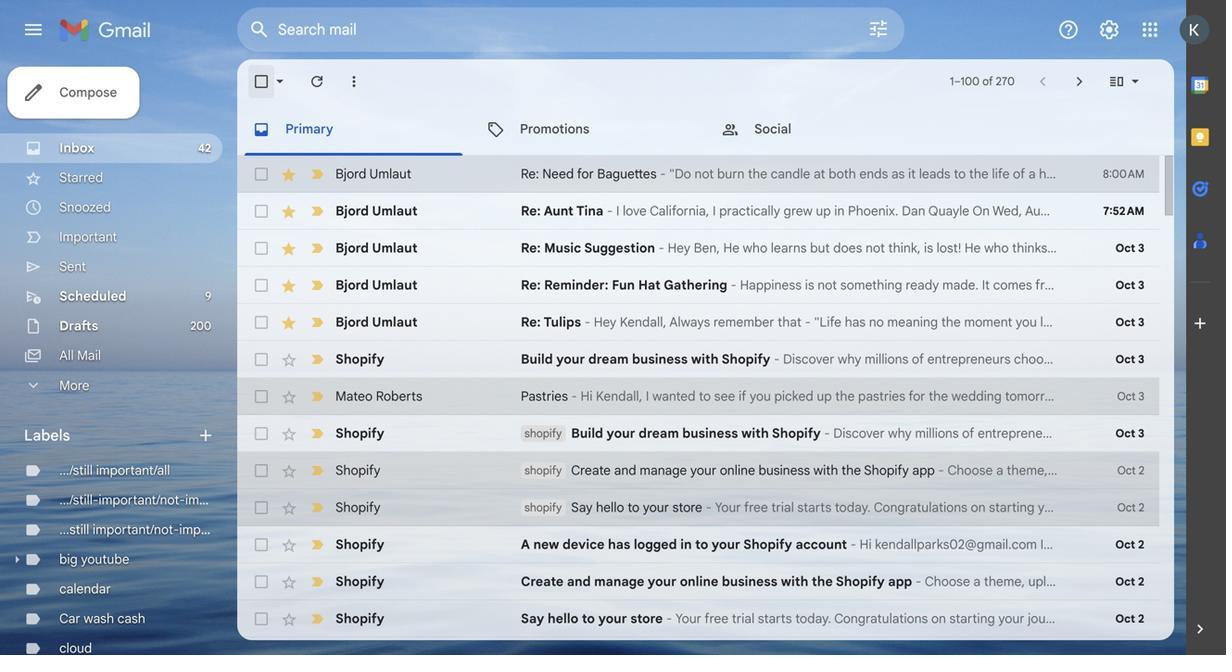 Task type: describe. For each thing, give the bounding box(es) containing it.
1 horizontal spatial in
[[835, 203, 845, 219]]

.../still-important/not-important link
[[59, 492, 243, 509]]

1 vertical spatial shopify.
[[1103, 611, 1151, 627]]

shopify create and manage your online business with the shopify app -
[[525, 463, 948, 479]]

scheduled link
[[59, 288, 127, 305]]

logged
[[634, 537, 677, 553]]

- up the say hello to your store - your free trial starts today. congratulations on starting your journey with shopify. ﻿͏ ﻿͏ ﻿͏ ﻿͏ ﻿͏ ﻿͏ ﻿͏ ﻿͏ ﻿͏ ﻿͏ ﻿͏ ﻿͏ ﻿͏ ﻿͏ ﻿͏ ﻿͏ ﻿͏ ﻿͏ ﻿͏ ﻿͏ ﻿͏ ﻿͏
[[916, 574, 922, 590]]

why
[[838, 351, 862, 368]]

0 vertical spatial trial
[[772, 500, 795, 516]]

a
[[521, 537, 530, 553]]

.../still important/all link
[[59, 463, 170, 479]]

business down see at the right
[[683, 426, 739, 442]]

oct for re: music suggestion -
[[1116, 242, 1136, 255]]

umlaut for re: tulips
[[372, 314, 418, 331]]

1 vertical spatial starting
[[950, 611, 996, 627]]

0 horizontal spatial on
[[932, 611, 947, 627]]

2 row from the top
[[237, 193, 1227, 230]]

snoozed
[[59, 199, 111, 216]]

starred
[[59, 170, 103, 186]]

snoozed link
[[59, 199, 111, 216]]

bjord for re: tulips -
[[336, 314, 369, 331]]

build your dream business with shopify - discover why millions of entrepreneurs choose shopify to build their busines
[[521, 351, 1227, 368]]

1 vertical spatial store
[[631, 611, 663, 627]]

oct 3 for build your dream business with shopify - discover why millions of entrepreneurs choose shopify to build their busines
[[1116, 353, 1145, 367]]

...still important/not-important
[[59, 522, 237, 538]]

practically
[[720, 203, 781, 219]]

shopify build your dream business with shopify -
[[525, 426, 834, 442]]

pm
[[1137, 203, 1156, 219]]

older image
[[1071, 72, 1090, 91]]

discover
[[784, 351, 835, 368]]

0 horizontal spatial trial
[[732, 611, 755, 627]]

9
[[205, 290, 211, 304]]

drafts link
[[59, 318, 98, 334]]

bjord for re: aunt tina - i love california, i practically grew up in phoenix. dan quayle on wed, aug 9, 2023 at 1:17 pm brad klo <kl
[[336, 203, 369, 219]]

to down device
[[582, 611, 595, 627]]

...still important/not-important link
[[59, 522, 237, 538]]

re: for re: music suggestion -
[[521, 240, 541, 256]]

0 vertical spatial journey
[[1068, 500, 1112, 516]]

6 3 from the top
[[1139, 427, 1145, 441]]

0 vertical spatial today.
[[835, 500, 871, 516]]

5 row from the top
[[237, 304, 1160, 341]]

oct for a new device has logged in to your shopify account -
[[1116, 538, 1136, 552]]

re: for re: aunt tina - i love california, i practically grew up in phoenix. dan quayle on wed, aug 9, 2023 at 1:17 pm brad klo <kl
[[521, 203, 541, 219]]

the left pastries on the right bottom
[[836, 389, 855, 405]]

to up create and manage your online business with the shopify app - at the bottom of the page
[[696, 537, 709, 553]]

important
[[59, 229, 117, 245]]

labels heading
[[24, 427, 197, 445]]

Search mail text field
[[278, 20, 816, 39]]

...still
[[59, 522, 89, 538]]

re: need for baguettes -
[[521, 166, 670, 182]]

.../still-important/not-important
[[59, 492, 243, 509]]

2 mateo from the left
[[1102, 389, 1139, 405]]

row containing mateo roberts
[[237, 378, 1160, 415]]

- down create and manage your online business with the shopify app - at the bottom of the page
[[667, 611, 673, 627]]

re: reminder: fun hat gathering -
[[521, 277, 740, 293]]

youtube
[[81, 552, 129, 568]]

more button
[[0, 371, 223, 401]]

kendall,
[[596, 389, 643, 405]]

bjord umlaut for re: need for baguettes
[[336, 166, 412, 182]]

1 horizontal spatial on
[[971, 500, 986, 516]]

new
[[534, 537, 560, 553]]

bjord umlaut for re: tulips
[[336, 314, 418, 331]]

say hello to your store - your free trial starts today. congratulations on starting your journey with shopify. ﻿͏ ﻿͏ ﻿͏ ﻿͏ ﻿͏ ﻿͏ ﻿͏ ﻿͏ ﻿͏ ﻿͏ ﻿͏ ﻿͏ ﻿͏ ﻿͏ ﻿͏ ﻿͏ ﻿͏ ﻿͏ ﻿͏ ﻿͏ ﻿͏ ﻿͏ 
[[521, 611, 1227, 627]]

account
[[796, 537, 848, 553]]

labels
[[24, 427, 70, 445]]

inbox link
[[59, 140, 95, 156]]

big youtube
[[59, 552, 129, 568]]

- right the gathering
[[731, 277, 737, 293]]

mail
[[77, 348, 101, 364]]

to left build
[[1109, 351, 1121, 368]]

tab list containing primary
[[237, 104, 1175, 156]]

their
[[1157, 351, 1184, 368]]

0 horizontal spatial in
[[681, 537, 692, 553]]

11 row from the top
[[237, 527, 1160, 564]]

re: music suggestion -
[[521, 240, 668, 256]]

advanced search options image
[[861, 10, 898, 47]]

i for love
[[617, 203, 620, 219]]

1 vertical spatial manage
[[594, 574, 645, 590]]

inbox
[[59, 140, 95, 156]]

roberts
[[376, 389, 423, 405]]

tulips
[[544, 314, 582, 331]]

entrepreneurs
[[928, 351, 1011, 368]]

8 row from the top
[[237, 415, 1160, 453]]

oct 2 for say hello to your store - your free trial starts today. congratulations on starting your journey with shopify. ﻿͏ ﻿͏ ﻿͏ ﻿͏ ﻿͏ ﻿͏ ﻿͏ ﻿͏ ﻿͏ ﻿͏ ﻿͏ ﻿͏ ﻿͏ ﻿͏ ﻿͏ ﻿͏ ﻿͏ ﻿͏ ﻿͏ ﻿͏ ﻿͏ ﻿͏ 
[[1116, 612, 1145, 626]]

0 horizontal spatial build
[[521, 351, 553, 368]]

fun
[[612, 277, 635, 293]]

oct for build your dream business with shopify - discover why millions of entrepreneurs choose shopify to build their busines
[[1116, 353, 1136, 367]]

1 vertical spatial hello
[[548, 611, 579, 627]]

shopify say hello to your store - your free trial starts today. congratulations on starting your journey with shopify. ﻿͏ ﻿͏ ﻿͏ ﻿͏ ﻿͏ ﻿͏ ﻿͏ ﻿͏ ﻿͏ ﻿͏ 
[[525, 500, 1227, 516]]

.../still
[[59, 463, 93, 479]]

more
[[59, 378, 89, 394]]

oct 3 for re: tulips -
[[1116, 316, 1145, 330]]

calendar link
[[59, 581, 111, 598]]

device
[[563, 537, 605, 553]]

business down the picked
[[759, 463, 811, 479]]

calendar
[[59, 581, 111, 598]]

love
[[623, 203, 647, 219]]

0 vertical spatial store
[[673, 500, 703, 516]]

starred link
[[59, 170, 103, 186]]

cash
[[117, 611, 145, 627]]

pastries
[[859, 389, 906, 405]]

1 horizontal spatial free
[[744, 500, 769, 516]]

all mail link
[[59, 348, 101, 364]]

shopify for say
[[525, 501, 562, 515]]

re: for re: tulips -
[[521, 314, 541, 331]]

support image
[[1058, 19, 1080, 41]]

picked
[[775, 389, 814, 405]]

oct 3 for pastries - hi kendall, i wanted to see if you picked up the pastries for the wedding tomorrow. best, mateo
[[1118, 390, 1145, 404]]

pastries
[[521, 389, 568, 405]]

tab list right build
[[1175, 59, 1227, 589]]

compose button
[[7, 67, 140, 119]]

0 vertical spatial starting
[[989, 500, 1035, 516]]

re: for re: need for baguettes -
[[521, 166, 539, 182]]

1 row from the top
[[237, 156, 1160, 193]]

10 row from the top
[[237, 490, 1227, 527]]

13 row from the top
[[237, 601, 1227, 638]]

0 horizontal spatial free
[[705, 611, 729, 627]]

- left discover
[[774, 351, 780, 368]]

brad
[[1159, 203, 1187, 219]]

0 vertical spatial starts
[[798, 500, 832, 516]]

0 horizontal spatial dream
[[589, 351, 629, 368]]

9,
[[1052, 203, 1063, 219]]

phoenix.
[[848, 203, 899, 219]]

0 horizontal spatial today.
[[796, 611, 832, 627]]

2 for create and manage your online business with the shopify app -
[[1139, 575, 1145, 589]]

on
[[973, 203, 990, 219]]

1 horizontal spatial build
[[571, 426, 604, 442]]

6 row from the top
[[237, 341, 1227, 378]]

wash
[[84, 611, 114, 627]]

at
[[1099, 203, 1110, 219]]

re: tulips -
[[521, 314, 594, 331]]

- right tulips
[[585, 314, 591, 331]]

1:17
[[1114, 203, 1133, 219]]

bjord for re: reminder: fun hat gathering -
[[336, 277, 369, 293]]

oct for pastries - hi kendall, i wanted to see if you picked up the pastries for the wedding tomorrow. best, mateo
[[1118, 390, 1136, 404]]

2 2 from the top
[[1139, 501, 1145, 515]]

important for .../still-important/not-important
[[185, 492, 243, 509]]

settings image
[[1099, 19, 1121, 41]]

bjord umlaut for re: reminder: fun hat gathering
[[336, 277, 418, 293]]

1 vertical spatial starts
[[758, 611, 792, 627]]

oct for re: tulips -
[[1116, 316, 1136, 330]]

pastries - hi kendall, i wanted to see if you picked up the pastries for the wedding tomorrow. best, mateo
[[521, 389, 1139, 405]]

umlaut for re: need for baguettes
[[370, 166, 412, 182]]

grew
[[784, 203, 813, 219]]

big youtube link
[[59, 552, 129, 568]]

refresh image
[[308, 72, 326, 91]]

oct 2 for create and manage your online business with the shopify app -
[[1116, 575, 1145, 589]]

2 for say hello to your store - your free trial starts today. congratulations on starting your journey with shopify. ﻿͏ ﻿͏ ﻿͏ ﻿͏ ﻿͏ ﻿͏ ﻿͏ ﻿͏ ﻿͏ ﻿͏ ﻿͏ ﻿͏ ﻿͏ ﻿͏ ﻿͏ ﻿͏ ﻿͏ ﻿͏ ﻿͏ ﻿͏ ﻿͏ ﻿͏ 
[[1139, 612, 1145, 626]]

important link
[[59, 229, 117, 245]]

3 row from the top
[[237, 230, 1160, 267]]

re: for re: reminder: fun hat gathering -
[[521, 277, 541, 293]]

car wash cash link
[[59, 611, 145, 627]]

tina
[[577, 203, 604, 219]]



Task type: vqa. For each thing, say whether or not it's contained in the screenshot.


Task type: locate. For each thing, give the bounding box(es) containing it.
aunt
[[544, 203, 574, 219]]

in left the phoenix.
[[835, 203, 845, 219]]

1 vertical spatial create
[[521, 574, 564, 590]]

1 horizontal spatial for
[[909, 389, 926, 405]]

journey
[[1068, 500, 1112, 516], [1029, 611, 1072, 627]]

search mail image
[[243, 13, 276, 46]]

7:52 am
[[1104, 204, 1145, 218]]

build down hi
[[571, 426, 604, 442]]

3 re: from the top
[[521, 240, 541, 256]]

0 vertical spatial shopify
[[525, 427, 562, 441]]

- right the account
[[851, 537, 857, 553]]

2 bjord from the top
[[336, 203, 369, 219]]

0 vertical spatial build
[[521, 351, 553, 368]]

promotions
[[520, 121, 590, 137]]

umlaut
[[370, 166, 412, 182], [372, 203, 418, 219], [372, 240, 418, 256], [372, 277, 418, 293], [372, 314, 418, 331]]

wedding
[[952, 389, 1002, 405]]

4 row from the top
[[237, 267, 1160, 304]]

0 vertical spatial manage
[[640, 463, 687, 479]]

0 horizontal spatial for
[[577, 166, 594, 182]]

shopify.
[[1143, 500, 1190, 516], [1103, 611, 1151, 627]]

with
[[691, 351, 719, 368], [742, 426, 769, 442], [814, 463, 839, 479], [1115, 500, 1140, 516], [781, 574, 809, 590], [1076, 611, 1100, 627]]

main content containing primary
[[237, 59, 1227, 656]]

1 vertical spatial your
[[676, 611, 702, 627]]

important/not- for ...still
[[93, 522, 179, 538]]

up right grew
[[816, 203, 832, 219]]

oct 2 for a new device has logged in to your shopify account -
[[1116, 538, 1145, 552]]

reminder:
[[544, 277, 609, 293]]

8:00 am
[[1104, 167, 1145, 181]]

1 vertical spatial for
[[909, 389, 926, 405]]

i
[[617, 203, 620, 219], [713, 203, 716, 219], [646, 389, 649, 405]]

create down 'new'
[[521, 574, 564, 590]]

mateo right best,
[[1102, 389, 1139, 405]]

2 shopify from the top
[[525, 464, 562, 478]]

1 horizontal spatial say
[[571, 500, 593, 516]]

4 3 from the top
[[1139, 353, 1145, 367]]

and down shopify build your dream business with shopify -
[[614, 463, 637, 479]]

manage down shopify build your dream business with shopify -
[[640, 463, 687, 479]]

7 row from the top
[[237, 378, 1160, 415]]

hat
[[639, 277, 661, 293]]

0 vertical spatial say
[[571, 500, 593, 516]]

important/not-
[[99, 492, 185, 509], [93, 522, 179, 538]]

your down create and manage your online business with the shopify app - at the bottom of the page
[[676, 611, 702, 627]]

to up has
[[628, 500, 640, 516]]

0 horizontal spatial store
[[631, 611, 663, 627]]

- down pastries - hi kendall, i wanted to see if you picked up the pastries for the wedding tomorrow. best, mateo
[[825, 426, 831, 442]]

the left 'wedding'
[[929, 389, 949, 405]]

3 for re: tulips -
[[1139, 316, 1145, 330]]

1 shopify from the top
[[525, 427, 562, 441]]

today. up the account
[[835, 500, 871, 516]]

big
[[59, 552, 78, 568]]

need
[[543, 166, 574, 182]]

trial down shopify create and manage your online business with the shopify app - on the bottom of page
[[772, 500, 795, 516]]

0 vertical spatial in
[[835, 203, 845, 219]]

labels navigation
[[0, 59, 243, 656]]

shopify inside shopify create and manage your online business with the shopify app -
[[525, 464, 562, 478]]

1 horizontal spatial your
[[715, 500, 741, 516]]

.../still important/all
[[59, 463, 170, 479]]

- up the hat
[[659, 240, 665, 256]]

all
[[59, 348, 74, 364]]

shopify
[[336, 351, 385, 368], [722, 351, 771, 368], [1061, 351, 1106, 368], [336, 426, 385, 442], [772, 426, 821, 442], [336, 463, 381, 479], [864, 463, 910, 479], [336, 500, 381, 516], [336, 537, 385, 553], [744, 537, 793, 553], [336, 574, 385, 590], [836, 574, 885, 590], [336, 611, 385, 627]]

bjord umlaut for re: aunt tina
[[336, 203, 418, 219]]

starts up the account
[[798, 500, 832, 516]]

i left the wanted
[[646, 389, 649, 405]]

1 horizontal spatial mateo
[[1102, 389, 1139, 405]]

sent link
[[59, 259, 86, 275]]

0 vertical spatial for
[[577, 166, 594, 182]]

millions
[[865, 351, 909, 368]]

social tab
[[707, 104, 940, 156]]

important
[[185, 492, 243, 509], [179, 522, 237, 538]]

1 horizontal spatial starts
[[798, 500, 832, 516]]

important up ...still important/not-important
[[185, 492, 243, 509]]

i for wanted
[[646, 389, 649, 405]]

main content
[[237, 59, 1227, 656]]

1 horizontal spatial store
[[673, 500, 703, 516]]

1 vertical spatial dream
[[639, 426, 679, 442]]

1 vertical spatial trial
[[732, 611, 755, 627]]

umlaut for re: music suggestion
[[372, 240, 418, 256]]

california,
[[650, 203, 710, 219]]

aug
[[1026, 203, 1049, 219]]

0 vertical spatial create
[[571, 463, 611, 479]]

on
[[971, 500, 986, 516], [932, 611, 947, 627]]

1 2 from the top
[[1139, 464, 1145, 478]]

0 vertical spatial congratulations
[[874, 500, 968, 516]]

3 shopify from the top
[[525, 501, 562, 515]]

in right logged
[[681, 537, 692, 553]]

important/all
[[96, 463, 170, 479]]

1 vertical spatial app
[[889, 574, 913, 590]]

re: left tulips
[[521, 314, 541, 331]]

1 bjord umlaut from the top
[[336, 166, 412, 182]]

1 vertical spatial build
[[571, 426, 604, 442]]

1 vertical spatial and
[[567, 574, 591, 590]]

oct for say hello to your store - your free trial starts today. congratulations on starting your journey with shopify. ﻿͏ ﻿͏ ﻿͏ ﻿͏ ﻿͏ ﻿͏ ﻿͏ ﻿͏ ﻿͏ ﻿͏ ﻿͏ ﻿͏ ﻿͏ ﻿͏ ﻿͏ ﻿͏ ﻿͏ ﻿͏ ﻿͏ ﻿͏ ﻿͏ ﻿͏ 
[[1116, 612, 1136, 626]]

1 vertical spatial journey
[[1029, 611, 1072, 627]]

0 horizontal spatial create
[[521, 574, 564, 590]]

tomorrow.
[[1006, 389, 1065, 405]]

online down a new device has logged in to your shopify account -
[[680, 574, 719, 590]]

car wash cash
[[59, 611, 145, 627]]

has
[[608, 537, 631, 553]]

up
[[816, 203, 832, 219], [817, 389, 832, 405]]

important/not- up ...still important/not-important link
[[99, 492, 185, 509]]

0 vertical spatial app
[[913, 463, 936, 479]]

oct for re: reminder: fun hat gathering -
[[1116, 279, 1136, 293]]

0 vertical spatial shopify.
[[1143, 500, 1190, 516]]

i right california,
[[713, 203, 716, 219]]

today. down the account
[[796, 611, 832, 627]]

oct 3 for re: music suggestion -
[[1116, 242, 1145, 255]]

re: left need
[[521, 166, 539, 182]]

your
[[557, 351, 585, 368], [607, 426, 636, 442], [691, 463, 717, 479], [643, 500, 670, 516], [1039, 500, 1065, 516], [712, 537, 741, 553], [648, 574, 677, 590], [599, 611, 627, 627], [999, 611, 1025, 627]]

4 re: from the top
[[521, 277, 541, 293]]

re: aunt tina - i love california, i practically grew up in phoenix. dan quayle on wed, aug 9, 2023 at 1:17 pm brad klo <kl
[[521, 203, 1227, 219]]

today.
[[835, 500, 871, 516], [796, 611, 832, 627]]

manage down has
[[594, 574, 645, 590]]

app
[[913, 463, 936, 479], [889, 574, 913, 590]]

0 vertical spatial and
[[614, 463, 637, 479]]

primary tab
[[237, 104, 470, 156]]

0 vertical spatial important/not-
[[99, 492, 185, 509]]

social
[[755, 121, 792, 137]]

free
[[744, 500, 769, 516], [705, 611, 729, 627]]

create down hi
[[571, 463, 611, 479]]

1 mateo from the left
[[336, 389, 373, 405]]

4 bjord from the top
[[336, 277, 369, 293]]

tab list
[[1175, 59, 1227, 589], [237, 104, 1175, 156]]

online
[[720, 463, 756, 479], [680, 574, 719, 590]]

re: left reminder:
[[521, 277, 541, 293]]

1 vertical spatial important/not-
[[93, 522, 179, 538]]

1 vertical spatial say
[[521, 611, 545, 627]]

shopify inside shopify build your dream business with shopify -
[[525, 427, 562, 441]]

1 3 from the top
[[1139, 242, 1145, 255]]

0 horizontal spatial starts
[[758, 611, 792, 627]]

business
[[632, 351, 688, 368], [683, 426, 739, 442], [759, 463, 811, 479], [722, 574, 778, 590]]

sent
[[59, 259, 86, 275]]

4 2 from the top
[[1139, 575, 1145, 589]]

important down .../still-important/not-important link at the left bottom of page
[[179, 522, 237, 538]]

0 vertical spatial hello
[[596, 500, 625, 516]]

you
[[750, 389, 771, 405]]

1 horizontal spatial trial
[[772, 500, 795, 516]]

1 re: from the top
[[521, 166, 539, 182]]

1 vertical spatial shopify
[[525, 464, 562, 478]]

say up device
[[571, 500, 593, 516]]

and down device
[[567, 574, 591, 590]]

3 3 from the top
[[1139, 316, 1145, 330]]

promotions tab
[[472, 104, 706, 156]]

1 bjord from the top
[[336, 166, 367, 182]]

car
[[59, 611, 80, 627]]

scheduled
[[59, 288, 127, 305]]

umlaut for re: reminder: fun hat gathering
[[372, 277, 418, 293]]

i left love
[[617, 203, 620, 219]]

suggestion
[[585, 240, 656, 256]]

2 re: from the top
[[521, 203, 541, 219]]

baguettes
[[597, 166, 657, 182]]

2 bjord umlaut from the top
[[336, 203, 418, 219]]

2
[[1139, 464, 1145, 478], [1139, 501, 1145, 515], [1139, 538, 1145, 552], [1139, 575, 1145, 589], [1139, 612, 1145, 626]]

3 for pastries - hi kendall, i wanted to see if you picked up the pastries for the wedding tomorrow. best, mateo
[[1139, 390, 1145, 404]]

klo
[[1190, 203, 1209, 219]]

0 vertical spatial on
[[971, 500, 986, 516]]

None search field
[[237, 7, 905, 52]]

3 for build your dream business with shopify - discover why millions of entrepreneurs choose shopify to build their busines
[[1139, 353, 1145, 367]]

3 for re: music suggestion -
[[1139, 242, 1145, 255]]

if
[[739, 389, 747, 405]]

dream up kendall,
[[589, 351, 629, 368]]

manage
[[640, 463, 687, 479], [594, 574, 645, 590]]

the
[[836, 389, 855, 405], [929, 389, 949, 405], [842, 463, 862, 479], [812, 574, 833, 590]]

store
[[673, 500, 703, 516], [631, 611, 663, 627]]

gmail image
[[59, 11, 160, 48]]

1 horizontal spatial and
[[614, 463, 637, 479]]

in
[[835, 203, 845, 219], [681, 537, 692, 553]]

2 horizontal spatial i
[[713, 203, 716, 219]]

up right the picked
[[817, 389, 832, 405]]

0 vertical spatial important
[[185, 492, 243, 509]]

the down the account
[[812, 574, 833, 590]]

choose
[[1015, 351, 1058, 368]]

3 bjord umlaut from the top
[[336, 240, 418, 256]]

12 row from the top
[[237, 564, 1160, 601]]

oct 3
[[1116, 242, 1145, 255], [1116, 279, 1145, 293], [1116, 316, 1145, 330], [1116, 353, 1145, 367], [1118, 390, 1145, 404], [1116, 427, 1145, 441]]

build up pastries
[[521, 351, 553, 368]]

0 horizontal spatial online
[[680, 574, 719, 590]]

2 vertical spatial shopify
[[525, 501, 562, 515]]

3 bjord from the top
[[336, 240, 369, 256]]

1 vertical spatial today.
[[796, 611, 832, 627]]

hello up has
[[596, 500, 625, 516]]

shopify for create
[[525, 464, 562, 478]]

5 bjord from the top
[[336, 314, 369, 331]]

oct
[[1116, 242, 1136, 255], [1116, 279, 1136, 293], [1116, 316, 1136, 330], [1116, 353, 1136, 367], [1118, 390, 1136, 404], [1116, 427, 1136, 441], [1118, 464, 1136, 478], [1118, 501, 1136, 515], [1116, 538, 1136, 552], [1116, 575, 1136, 589], [1116, 612, 1136, 626]]

oct 3 for re: reminder: fun hat gathering -
[[1116, 279, 1145, 293]]

bjord for re: need for baguettes -
[[336, 166, 367, 182]]

business up the wanted
[[632, 351, 688, 368]]

trial down create and manage your online business with the shopify app - at the bottom of the page
[[732, 611, 755, 627]]

oct for create and manage your online business with the shopify app -
[[1116, 575, 1136, 589]]

all mail
[[59, 348, 101, 364]]

1 horizontal spatial online
[[720, 463, 756, 479]]

5 2 from the top
[[1139, 612, 1145, 626]]

3 2 from the top
[[1139, 538, 1145, 552]]

5 bjord umlaut from the top
[[336, 314, 418, 331]]

1 horizontal spatial today.
[[835, 500, 871, 516]]

app up the say hello to your store - your free trial starts today. congratulations on starting your journey with shopify. ﻿͏ ﻿͏ ﻿͏ ﻿͏ ﻿͏ ﻿͏ ﻿͏ ﻿͏ ﻿͏ ﻿͏ ﻿͏ ﻿͏ ﻿͏ ﻿͏ ﻿͏ ﻿͏ ﻿͏ ﻿͏ ﻿͏ ﻿͏ ﻿͏ ﻿͏
[[889, 574, 913, 590]]

store down logged
[[631, 611, 663, 627]]

important/not- down .../still-important/not-important link at the left bottom of page
[[93, 522, 179, 538]]

- up a new device has logged in to your shopify account -
[[706, 500, 712, 516]]

1 vertical spatial important
[[179, 522, 237, 538]]

1 vertical spatial on
[[932, 611, 947, 627]]

0 horizontal spatial your
[[676, 611, 702, 627]]

more image
[[345, 72, 364, 91]]

5 3 from the top
[[1139, 390, 1145, 404]]

of
[[912, 351, 925, 368]]

for right pastries on the right bottom
[[909, 389, 926, 405]]

0 vertical spatial online
[[720, 463, 756, 479]]

re: left aunt
[[521, 203, 541, 219]]

bjord umlaut for re: music suggestion
[[336, 240, 418, 256]]

row
[[237, 156, 1160, 193], [237, 193, 1227, 230], [237, 230, 1160, 267], [237, 267, 1160, 304], [237, 304, 1160, 341], [237, 341, 1227, 378], [237, 378, 1160, 415], [237, 415, 1160, 453], [237, 453, 1160, 490], [237, 490, 1227, 527], [237, 527, 1160, 564], [237, 564, 1160, 601], [237, 601, 1227, 638], [237, 638, 1160, 656]]

- up shopify say hello to your store - your free trial starts today. congratulations on starting your journey with shopify. ﻿͏ ﻿͏ ﻿͏ ﻿͏ ﻿͏ ﻿͏ ﻿͏ ﻿͏ ﻿͏ ﻿͏
[[939, 463, 945, 479]]

14 row from the top
[[237, 638, 1160, 656]]

hello down 'new'
[[548, 611, 579, 627]]

online down shopify build your dream business with shopify -
[[720, 463, 756, 479]]

app up shopify say hello to your store - your free trial starts today. congratulations on starting your journey with shopify. ﻿͏ ﻿͏ ﻿͏ ﻿͏ ﻿͏ ﻿͏ ﻿͏ ﻿͏ ﻿͏ ﻿͏
[[913, 463, 936, 479]]

0 vertical spatial your
[[715, 500, 741, 516]]

drafts
[[59, 318, 98, 334]]

dan
[[902, 203, 926, 219]]

starts down create and manage your online business with the shopify app - at the bottom of the page
[[758, 611, 792, 627]]

wanted
[[653, 389, 696, 405]]

umlaut for re: aunt tina
[[372, 203, 418, 219]]

<kl
[[1212, 203, 1227, 219]]

tab list up california,
[[237, 104, 1175, 156]]

2 3 from the top
[[1139, 279, 1145, 293]]

200
[[191, 319, 211, 333]]

1 horizontal spatial i
[[646, 389, 649, 405]]

None checkbox
[[252, 239, 271, 258], [252, 351, 271, 369], [252, 536, 271, 555], [252, 573, 271, 592], [252, 610, 271, 629], [252, 239, 271, 258], [252, 351, 271, 369], [252, 536, 271, 555], [252, 573, 271, 592], [252, 610, 271, 629]]

bjord for re: music suggestion -
[[336, 240, 369, 256]]

2 for a new device has logged in to your shopify account -
[[1139, 538, 1145, 552]]

0 horizontal spatial say
[[521, 611, 545, 627]]

1 vertical spatial free
[[705, 611, 729, 627]]

5 re: from the top
[[521, 314, 541, 331]]

shopify inside shopify say hello to your store - your free trial starts today. congratulations on starting your journey with shopify. ﻿͏ ﻿͏ ﻿͏ ﻿͏ ﻿͏ ﻿͏ ﻿͏ ﻿͏ ﻿͏ ﻿͏
[[525, 501, 562, 515]]

important for ...still important/not-important
[[179, 522, 237, 538]]

to left see at the right
[[699, 389, 711, 405]]

oct 2
[[1118, 464, 1145, 478], [1118, 501, 1145, 515], [1116, 538, 1145, 552], [1116, 575, 1145, 589], [1116, 612, 1145, 626]]

1 horizontal spatial hello
[[596, 500, 625, 516]]

1 vertical spatial up
[[817, 389, 832, 405]]

- left hi
[[572, 389, 578, 405]]

0 horizontal spatial and
[[567, 574, 591, 590]]

1 horizontal spatial dream
[[639, 426, 679, 442]]

the up shopify say hello to your store - your free trial starts today. congratulations on starting your journey with shopify. ﻿͏ ﻿͏ ﻿͏ ﻿͏ ﻿͏ ﻿͏ ﻿͏ ﻿͏ ﻿͏ ﻿͏
[[842, 463, 862, 479]]

mateo left roberts
[[336, 389, 373, 405]]

free down create and manage your online business with the shopify app - at the bottom of the page
[[705, 611, 729, 627]]

hi
[[581, 389, 593, 405]]

a new device has logged in to your shopify account -
[[521, 537, 860, 553]]

congratulations
[[874, 500, 968, 516], [835, 611, 929, 627]]

free down shopify create and manage your online business with the shopify app - on the bottom of page
[[744, 500, 769, 516]]

toggle split pane mode image
[[1108, 72, 1127, 91]]

business down a new device has logged in to your shopify account -
[[722, 574, 778, 590]]

1 vertical spatial online
[[680, 574, 719, 590]]

None checkbox
[[252, 72, 271, 91], [252, 165, 271, 184], [252, 202, 271, 221], [252, 276, 271, 295], [252, 313, 271, 332], [252, 388, 271, 406], [252, 425, 271, 443], [252, 462, 271, 480], [252, 499, 271, 517], [252, 72, 271, 91], [252, 165, 271, 184], [252, 202, 271, 221], [252, 276, 271, 295], [252, 313, 271, 332], [252, 388, 271, 406], [252, 425, 271, 443], [252, 462, 271, 480], [252, 499, 271, 517]]

for right need
[[577, 166, 594, 182]]

your down shopify create and manage your online business with the shopify app - on the bottom of page
[[715, 500, 741, 516]]

1 horizontal spatial create
[[571, 463, 611, 479]]

important/not- for .../still-
[[99, 492, 185, 509]]

0 vertical spatial dream
[[589, 351, 629, 368]]

dream down the wanted
[[639, 426, 679, 442]]

1 vertical spatial congratulations
[[835, 611, 929, 627]]

store up a new device has logged in to your shopify account -
[[673, 500, 703, 516]]

say down a
[[521, 611, 545, 627]]

0 horizontal spatial mateo
[[336, 389, 373, 405]]

0 horizontal spatial hello
[[548, 611, 579, 627]]

see
[[715, 389, 736, 405]]

to
[[1109, 351, 1121, 368], [699, 389, 711, 405], [628, 500, 640, 516], [696, 537, 709, 553], [582, 611, 595, 627]]

re: left "music" at the top of page
[[521, 240, 541, 256]]

wed,
[[993, 203, 1023, 219]]

﻿͏
[[1194, 500, 1194, 516], [1197, 500, 1197, 516], [1200, 500, 1200, 516], [1204, 500, 1204, 516], [1207, 500, 1207, 516], [1210, 500, 1210, 516], [1214, 500, 1214, 516], [1217, 500, 1217, 516], [1220, 500, 1220, 516], [1224, 500, 1224, 516], [1154, 611, 1154, 627], [1158, 611, 1158, 627], [1161, 611, 1161, 627], [1164, 611, 1164, 627], [1168, 611, 1168, 627], [1171, 611, 1171, 627], [1174, 611, 1174, 627], [1178, 611, 1178, 627], [1181, 611, 1181, 627], [1184, 611, 1184, 627], [1187, 611, 1187, 627], [1191, 611, 1191, 627], [1194, 611, 1194, 627], [1197, 611, 1197, 627], [1201, 611, 1201, 627], [1204, 611, 1204, 627], [1207, 611, 1207, 627], [1211, 611, 1211, 627], [1214, 611, 1214, 627], [1217, 611, 1217, 627], [1221, 611, 1221, 627], [1224, 611, 1224, 627]]

9 row from the top
[[237, 453, 1160, 490]]

best,
[[1069, 389, 1099, 405]]

1 vertical spatial in
[[681, 537, 692, 553]]

0 vertical spatial free
[[744, 500, 769, 516]]

mateo roberts
[[336, 389, 423, 405]]

- right baguettes
[[660, 166, 666, 182]]

4 bjord umlaut from the top
[[336, 277, 418, 293]]

shopify for build
[[525, 427, 562, 441]]

0 horizontal spatial i
[[617, 203, 620, 219]]

- right tina
[[607, 203, 613, 219]]

bjord
[[336, 166, 367, 182], [336, 203, 369, 219], [336, 240, 369, 256], [336, 277, 369, 293], [336, 314, 369, 331]]

compose
[[59, 84, 117, 101]]

3 for re: reminder: fun hat gathering -
[[1139, 279, 1145, 293]]

create and manage your online business with the shopify app -
[[521, 574, 925, 590]]

0 vertical spatial up
[[816, 203, 832, 219]]

main menu image
[[22, 19, 45, 41]]



